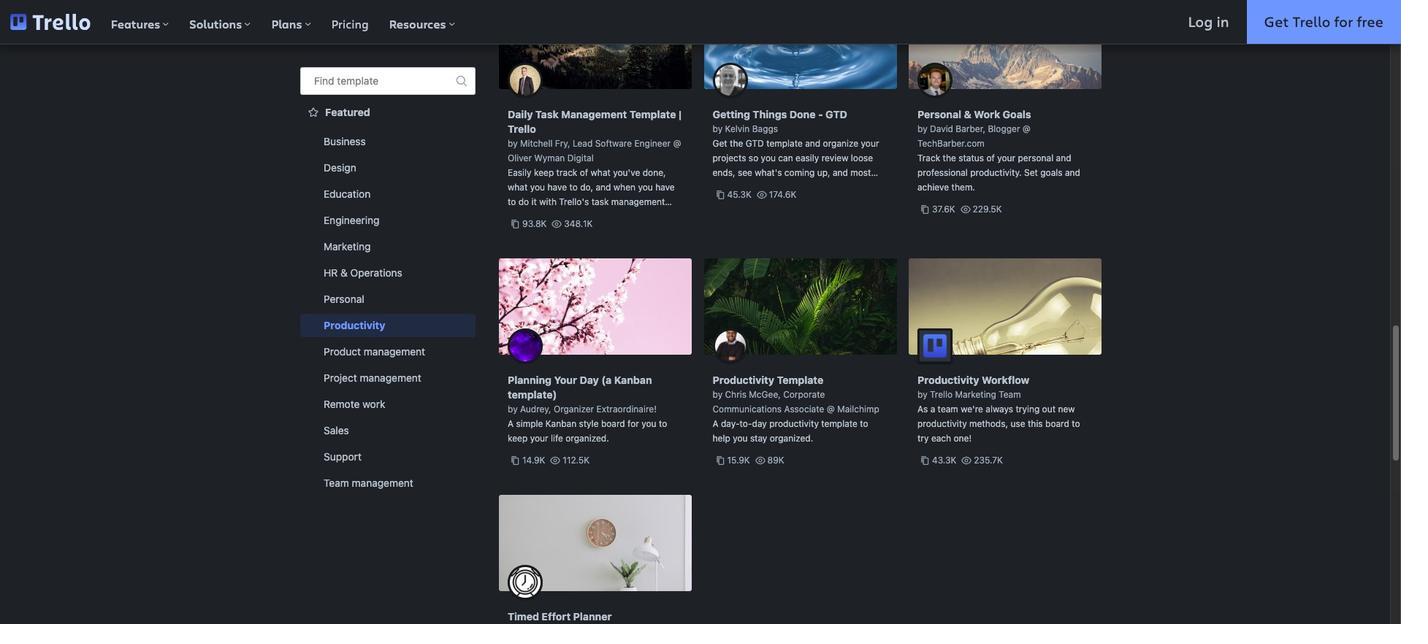 Task type: locate. For each thing, give the bounding box(es) containing it.
engineering
[[324, 214, 380, 227]]

by up oliver
[[508, 138, 518, 149]]

1 horizontal spatial keep
[[534, 167, 554, 178]]

2 horizontal spatial your
[[998, 153, 1016, 164]]

productivity for productivity workflow
[[918, 419, 967, 430]]

by up simple
[[508, 404, 518, 415]]

1 horizontal spatial productivity
[[713, 374, 775, 387]]

1 vertical spatial of
[[580, 167, 588, 178]]

1 horizontal spatial what
[[591, 167, 611, 178]]

template inside daily task management template | trello by mitchell fry, lead software engineer @ oliver wyman digital easily keep track of what you've done, what you have to do, and when you have to do it with trello's task management template.
[[630, 108, 676, 121]]

and up goals at the right
[[1056, 153, 1072, 164]]

1 vertical spatial kanban
[[546, 419, 577, 430]]

have up the with
[[548, 182, 567, 193]]

@ right associate
[[827, 404, 835, 415]]

trello down daily
[[508, 123, 536, 135]]

kanban up life
[[546, 419, 577, 430]]

& for personal
[[964, 108, 972, 121]]

keep down simple
[[508, 433, 528, 444]]

communications
[[713, 404, 782, 415]]

support link
[[300, 446, 476, 469]]

with
[[540, 197, 557, 208]]

gtd right the -
[[826, 108, 848, 121]]

1 vertical spatial keep
[[508, 433, 528, 444]]

management inside 'link'
[[360, 372, 422, 384]]

1 horizontal spatial get
[[1265, 12, 1290, 31]]

1 vertical spatial for
[[628, 419, 639, 430]]

a inside planning your day (a kanban template) by audrey, organizer extraordinaire! a simple kanban style board for you to keep your life organized.
[[508, 419, 514, 430]]

2 horizontal spatial @
[[1023, 124, 1031, 134]]

1 horizontal spatial productivity
[[918, 419, 967, 430]]

1 vertical spatial what
[[508, 182, 528, 193]]

productivity up "product"
[[324, 319, 386, 332]]

by left david
[[918, 124, 928, 134]]

keep
[[534, 167, 554, 178], [508, 433, 528, 444]]

1 horizontal spatial @
[[827, 404, 835, 415]]

management down product management link
[[360, 372, 422, 384]]

mcgee,
[[749, 390, 781, 400]]

by inside the productivity workflow by trello marketing team as a team we're always trying out new productivity methods, use this board to try each one!
[[918, 390, 928, 400]]

professional
[[918, 167, 968, 178]]

by inside personal & work goals by david barber, blogger @ techbarber.com track the status of your personal and professional productivity. set goals and achieve them.
[[918, 124, 928, 134]]

support
[[324, 451, 362, 463]]

0 vertical spatial your
[[861, 138, 880, 149]]

1 a from the left
[[508, 419, 514, 430]]

what up do,
[[591, 167, 611, 178]]

2 vertical spatial your
[[530, 433, 549, 444]]

and up easily
[[806, 138, 821, 149]]

2 vertical spatial @
[[827, 404, 835, 415]]

0 horizontal spatial for
[[628, 419, 639, 430]]

@ for personal & work goals
[[1023, 124, 1031, 134]]

keep inside planning your day (a kanban template) by audrey, organizer extraordinaire! a simple kanban style board for you to keep your life organized.
[[508, 433, 528, 444]]

marketing down engineering
[[324, 240, 371, 253]]

organized. up 89k
[[770, 433, 814, 444]]

1 horizontal spatial have
[[656, 182, 675, 193]]

0 horizontal spatial productivity
[[324, 319, 386, 332]]

design link
[[300, 156, 476, 180]]

1 horizontal spatial template
[[777, 374, 824, 387]]

your down simple
[[530, 433, 549, 444]]

0 horizontal spatial have
[[548, 182, 567, 193]]

have
[[548, 182, 567, 193], [656, 182, 675, 193]]

2 productivity from the left
[[918, 419, 967, 430]]

0 horizontal spatial marketing
[[324, 240, 371, 253]]

a for productivity template
[[713, 419, 719, 430]]

the down kelvin
[[730, 138, 744, 149]]

93.8k
[[523, 219, 547, 229]]

1 horizontal spatial board
[[1046, 419, 1070, 430]]

one!
[[954, 433, 972, 444]]

get right "in"
[[1265, 12, 1290, 31]]

template.
[[508, 211, 547, 222]]

management for product management
[[364, 346, 425, 358]]

2 have from the left
[[656, 182, 675, 193]]

of up do,
[[580, 167, 588, 178]]

2 vertical spatial trello
[[930, 390, 953, 400]]

productivity down associate
[[770, 419, 819, 430]]

easily
[[508, 167, 532, 178]]

status
[[959, 153, 984, 164]]

productivity workflow by trello marketing team as a team we're always trying out new productivity methods, use this board to try each one!
[[918, 374, 1081, 444]]

solutions
[[190, 16, 242, 32]]

board down out
[[1046, 419, 1070, 430]]

& right hr
[[341, 267, 348, 279]]

&
[[964, 108, 972, 121], [341, 267, 348, 279]]

have down done, at the left top
[[656, 182, 675, 193]]

track
[[557, 167, 578, 178]]

trello
[[1293, 12, 1331, 31], [508, 123, 536, 135], [930, 390, 953, 400]]

productivity inside the productivity workflow by trello marketing team as a team we're always trying out new productivity methods, use this board to try each one!
[[918, 419, 967, 430]]

1 horizontal spatial trello
[[930, 390, 953, 400]]

0 vertical spatial the
[[730, 138, 744, 149]]

@ inside productivity template by chris mcgee, corporate communications associate @ mailchimp a day-to-day productivity template to help you stay organized.
[[827, 404, 835, 415]]

by left chris
[[713, 390, 723, 400]]

0 horizontal spatial board
[[601, 419, 625, 430]]

@ down goals
[[1023, 124, 1031, 134]]

a inside productivity template by chris mcgee, corporate communications associate @ mailchimp a day-to-day productivity template to help you stay organized.
[[713, 419, 719, 430]]

you've
[[613, 167, 640, 178]]

1 vertical spatial marketing
[[956, 390, 997, 400]]

1 board from the left
[[601, 419, 625, 430]]

0 horizontal spatial team
[[324, 477, 349, 490]]

1 vertical spatial your
[[998, 153, 1016, 164]]

2 horizontal spatial of
[[987, 153, 995, 164]]

work
[[363, 398, 385, 411]]

1 horizontal spatial gtd
[[826, 108, 848, 121]]

174.6k
[[769, 189, 797, 200]]

education link
[[300, 183, 476, 206]]

what's
[[755, 167, 782, 178]]

chris mcgee, corporate communications associate @ mailchimp image
[[713, 329, 748, 364]]

productivity up "each"
[[918, 419, 967, 430]]

projects
[[713, 153, 747, 164]]

team
[[938, 404, 959, 415]]

do
[[519, 197, 529, 208]]

trello marketing team image
[[918, 329, 953, 364]]

2 organized. from the left
[[770, 433, 814, 444]]

1 horizontal spatial your
[[861, 138, 880, 149]]

you down to-
[[733, 433, 748, 444]]

-
[[819, 108, 823, 121]]

management
[[612, 197, 665, 208], [364, 346, 425, 358], [360, 372, 422, 384], [352, 477, 414, 490]]

trello left free
[[1293, 12, 1331, 31]]

0 horizontal spatial keep
[[508, 433, 528, 444]]

get up projects
[[713, 138, 728, 149]]

and right goals at the right
[[1066, 167, 1081, 178]]

0 horizontal spatial trello
[[508, 123, 536, 135]]

(a
[[602, 374, 612, 387]]

2 horizontal spatial template
[[822, 419, 858, 430]]

for down extraordinaire!
[[628, 419, 639, 430]]

0 horizontal spatial productivity
[[770, 419, 819, 430]]

template up can
[[767, 138, 803, 149]]

1 horizontal spatial a
[[713, 419, 719, 430]]

project
[[324, 372, 357, 384]]

0 vertical spatial of
[[987, 153, 995, 164]]

you
[[761, 153, 776, 164], [530, 182, 545, 193], [638, 182, 653, 193], [642, 419, 657, 430], [733, 433, 748, 444]]

2 horizontal spatial trello
[[1293, 12, 1331, 31]]

set
[[1025, 167, 1038, 178]]

& up barber,
[[964, 108, 972, 121]]

0 horizontal spatial @
[[673, 138, 682, 149]]

the down techbarber.com in the top of the page
[[943, 153, 957, 164]]

0 horizontal spatial your
[[530, 433, 549, 444]]

0 horizontal spatial a
[[508, 419, 514, 430]]

in
[[1217, 12, 1230, 31]]

|
[[679, 108, 682, 121]]

by inside productivity template by chris mcgee, corporate communications associate @ mailchimp a day-to-day productivity template to help you stay organized.
[[713, 390, 723, 400]]

your inside getting things done - gtd by kelvin baggs get the gtd template and organize your projects so you can easily review loose ends, see what's coming up, and most important of all: get things done.
[[861, 138, 880, 149]]

1 vertical spatial &
[[341, 267, 348, 279]]

trello up team
[[930, 390, 953, 400]]

product
[[324, 346, 361, 358]]

0 vertical spatial keep
[[534, 167, 554, 178]]

plans button
[[261, 0, 321, 44]]

1 vertical spatial the
[[943, 153, 957, 164]]

0 horizontal spatial what
[[508, 182, 528, 193]]

team management link
[[300, 472, 476, 496]]

2 vertical spatial template
[[822, 419, 858, 430]]

this
[[1028, 419, 1043, 430]]

& inside personal & work goals by david barber, blogger @ techbarber.com track the status of your personal and professional productivity. set goals and achieve them.
[[964, 108, 972, 121]]

template)
[[508, 389, 557, 401]]

1 horizontal spatial organized.
[[770, 433, 814, 444]]

trying
[[1016, 404, 1040, 415]]

personal up david
[[918, 108, 962, 121]]

@ right the engineer
[[673, 138, 682, 149]]

productivity for productivity template
[[770, 419, 819, 430]]

what
[[591, 167, 611, 178], [508, 182, 528, 193]]

personal down hr
[[324, 293, 364, 305]]

for inside planning your day (a kanban template) by audrey, organizer extraordinaire! a simple kanban style board for you to keep your life organized.
[[628, 419, 639, 430]]

0 horizontal spatial of
[[580, 167, 588, 178]]

barber,
[[956, 124, 986, 134]]

gtd up so
[[746, 138, 764, 149]]

0 vertical spatial trello
[[1293, 12, 1331, 31]]

0 vertical spatial marketing
[[324, 240, 371, 253]]

productivity inside productivity template by chris mcgee, corporate communications associate @ mailchimp a day-to-day productivity template to help you stay organized.
[[713, 374, 775, 387]]

management down when
[[612, 197, 665, 208]]

for
[[1335, 12, 1354, 31], [628, 419, 639, 430]]

organized. down style
[[566, 433, 609, 444]]

1 horizontal spatial for
[[1335, 12, 1354, 31]]

0 vertical spatial &
[[964, 108, 972, 121]]

0 vertical spatial team
[[999, 390, 1021, 400]]

board down extraordinaire!
[[601, 419, 625, 430]]

to left day-
[[659, 419, 667, 430]]

2 horizontal spatial productivity
[[918, 374, 980, 387]]

a left day-
[[713, 419, 719, 430]]

1 horizontal spatial template
[[767, 138, 803, 149]]

management down support link
[[352, 477, 414, 490]]

by left kelvin
[[713, 124, 723, 134]]

1 horizontal spatial &
[[964, 108, 972, 121]]

0 vertical spatial get
[[1265, 12, 1290, 31]]

you down extraordinaire!
[[642, 419, 657, 430]]

of left all: in the right of the page
[[755, 182, 764, 193]]

your inside personal & work goals by david barber, blogger @ techbarber.com track the status of your personal and professional productivity. set goals and achieve them.
[[998, 153, 1016, 164]]

2 vertical spatial of
[[755, 182, 764, 193]]

1 horizontal spatial personal
[[918, 108, 962, 121]]

1 horizontal spatial kanban
[[614, 374, 652, 387]]

keep down wyman
[[534, 167, 554, 178]]

you up it
[[530, 182, 545, 193]]

0 vertical spatial what
[[591, 167, 611, 178]]

features
[[111, 16, 160, 32]]

1 organized. from the left
[[566, 433, 609, 444]]

resources button
[[379, 0, 465, 44]]

hr
[[324, 267, 338, 279]]

audrey, organizer extraordinaire! image
[[508, 329, 543, 364]]

1 horizontal spatial of
[[755, 182, 764, 193]]

sales
[[324, 425, 349, 437]]

0 horizontal spatial template
[[337, 75, 379, 87]]

to down 'mailchimp' in the right bottom of the page
[[860, 419, 869, 430]]

0 vertical spatial for
[[1335, 12, 1354, 31]]

sales link
[[300, 420, 476, 443]]

goals
[[1041, 167, 1063, 178]]

things
[[797, 182, 822, 193]]

@ inside personal & work goals by david barber, blogger @ techbarber.com track the status of your personal and professional productivity. set goals and achieve them.
[[1023, 124, 1031, 134]]

1 horizontal spatial team
[[999, 390, 1021, 400]]

1 productivity from the left
[[770, 419, 819, 430]]

0 vertical spatial kanban
[[614, 374, 652, 387]]

management down productivity link
[[364, 346, 425, 358]]

0 horizontal spatial &
[[341, 267, 348, 279]]

0 horizontal spatial gtd
[[746, 138, 764, 149]]

effort
[[542, 611, 571, 623]]

template down 'mailchimp' in the right bottom of the page
[[822, 419, 858, 430]]

of
[[987, 153, 995, 164], [580, 167, 588, 178], [755, 182, 764, 193]]

personal inside personal & work goals by david barber, blogger @ techbarber.com track the status of your personal and professional productivity. set goals and achieve them.
[[918, 108, 962, 121]]

1 vertical spatial personal
[[324, 293, 364, 305]]

you inside productivity template by chris mcgee, corporate communications associate @ mailchimp a day-to-day productivity template to help you stay organized.
[[733, 433, 748, 444]]

1 vertical spatial gtd
[[746, 138, 764, 149]]

team down workflow
[[999, 390, 1021, 400]]

a left simple
[[508, 419, 514, 430]]

template up featured at the top of page
[[337, 75, 379, 87]]

a for planning your day (a kanban template)
[[508, 419, 514, 430]]

your up productivity.
[[998, 153, 1016, 164]]

0 vertical spatial template
[[630, 108, 676, 121]]

1 vertical spatial trello
[[508, 123, 536, 135]]

coming
[[785, 167, 815, 178]]

1 vertical spatial @
[[673, 138, 682, 149]]

your up the loose
[[861, 138, 880, 149]]

0 horizontal spatial template
[[630, 108, 676, 121]]

1 vertical spatial get
[[713, 138, 728, 149]]

0 horizontal spatial the
[[730, 138, 744, 149]]

what down the easily
[[508, 182, 528, 193]]

personal
[[918, 108, 962, 121], [324, 293, 364, 305]]

template left |
[[630, 108, 676, 121]]

marketing up we're
[[956, 390, 997, 400]]

for left free
[[1335, 12, 1354, 31]]

0 vertical spatial @
[[1023, 124, 1031, 134]]

your for getting things done - gtd
[[861, 138, 880, 149]]

get inside getting things done - gtd by kelvin baggs get the gtd template and organize your projects so you can easily review loose ends, see what's coming up, and most important of all: get things done.
[[713, 138, 728, 149]]

ends,
[[713, 167, 736, 178]]

trello image
[[10, 14, 90, 30], [10, 14, 90, 30]]

1 vertical spatial template
[[767, 138, 803, 149]]

personal & work goals by david barber, blogger @ techbarber.com track the status of your personal and professional productivity. set goals and achieve them.
[[918, 108, 1081, 193]]

you up what's
[[761, 153, 776, 164]]

free
[[1357, 12, 1384, 31]]

easily
[[796, 153, 820, 164]]

out
[[1043, 404, 1056, 415]]

productivity up team
[[918, 374, 980, 387]]

kanban
[[614, 374, 652, 387], [546, 419, 577, 430]]

0 horizontal spatial get
[[713, 138, 728, 149]]

kanban right (a
[[614, 374, 652, 387]]

organizer
[[554, 404, 594, 415]]

associate
[[785, 404, 825, 415]]

0 vertical spatial personal
[[918, 108, 962, 121]]

productivity
[[324, 319, 386, 332], [713, 374, 775, 387], [918, 374, 980, 387]]

featured
[[325, 106, 370, 118]]

0 horizontal spatial personal
[[324, 293, 364, 305]]

review
[[822, 153, 849, 164]]

management for team management
[[352, 477, 414, 490]]

template inside productivity template by chris mcgee, corporate communications associate @ mailchimp a day-to-day productivity template to help you stay organized.
[[777, 374, 824, 387]]

team down "support"
[[324, 477, 349, 490]]

your for personal & work goals
[[998, 153, 1016, 164]]

to down new
[[1072, 419, 1081, 430]]

to
[[570, 182, 578, 193], [508, 197, 516, 208], [659, 419, 667, 430], [860, 419, 869, 430], [1072, 419, 1081, 430]]

1 horizontal spatial marketing
[[956, 390, 997, 400]]

productivity inside productivity template by chris mcgee, corporate communications associate @ mailchimp a day-to-day productivity template to help you stay organized.
[[770, 419, 819, 430]]

0 vertical spatial template
[[337, 75, 379, 87]]

by up 'as'
[[918, 390, 928, 400]]

of up productivity.
[[987, 153, 995, 164]]

2 a from the left
[[713, 419, 719, 430]]

template
[[337, 75, 379, 87], [767, 138, 803, 149], [822, 419, 858, 430]]

methods,
[[970, 419, 1009, 430]]

as
[[918, 404, 928, 415]]

productivity inside the productivity workflow by trello marketing team as a team we're always trying out new productivity methods, use this board to try each one!
[[918, 374, 980, 387]]

1 horizontal spatial the
[[943, 153, 957, 164]]

baggs
[[753, 124, 778, 134]]

to inside productivity template by chris mcgee, corporate communications associate @ mailchimp a day-to-day productivity template to help you stay organized.
[[860, 419, 869, 430]]

and up task at the top left of the page
[[596, 182, 611, 193]]

template
[[630, 108, 676, 121], [777, 374, 824, 387]]

personal for personal
[[324, 293, 364, 305]]

board inside the productivity workflow by trello marketing team as a team we're always trying out new productivity methods, use this board to try each one!
[[1046, 419, 1070, 430]]

1 vertical spatial template
[[777, 374, 824, 387]]

productivity for productivity template by chris mcgee, corporate communications associate @ mailchimp a day-to-day productivity template to help you stay organized.
[[713, 374, 775, 387]]

chris
[[725, 390, 747, 400]]

productivity up chris
[[713, 374, 775, 387]]

2 board from the left
[[1046, 419, 1070, 430]]

template up the corporate
[[777, 374, 824, 387]]

done.
[[825, 182, 848, 193]]

of inside daily task management template | trello by mitchell fry, lead software engineer @ oliver wyman digital easily keep track of what you've done, what you have to do, and when you have to do it with trello's task management template.
[[580, 167, 588, 178]]

0 horizontal spatial organized.
[[566, 433, 609, 444]]

things
[[753, 108, 787, 121]]



Task type: describe. For each thing, give the bounding box(es) containing it.
david barber, blogger @ techbarber.com image
[[918, 63, 953, 98]]

always
[[986, 404, 1014, 415]]

you inside planning your day (a kanban template) by audrey, organizer extraordinaire! a simple kanban style board for you to keep your life organized.
[[642, 419, 657, 430]]

to-
[[740, 419, 752, 430]]

and inside daily task management template | trello by mitchell fry, lead software engineer @ oliver wyman digital easily keep track of what you've done, what you have to do, and when you have to do it with trello's task management template.
[[596, 182, 611, 193]]

business
[[324, 135, 366, 148]]

marketing inside marketing link
[[324, 240, 371, 253]]

track
[[918, 153, 941, 164]]

management inside daily task management template | trello by mitchell fry, lead software engineer @ oliver wyman digital easily keep track of what you've done, what you have to do, and when you have to do it with trello's task management template.
[[612, 197, 665, 208]]

Find template field
[[300, 67, 476, 95]]

day
[[580, 374, 599, 387]]

task
[[592, 197, 609, 208]]

organized. inside productivity template by chris mcgee, corporate communications associate @ mailchimp a day-to-day productivity template to help you stay organized.
[[770, 433, 814, 444]]

112.5k
[[563, 455, 590, 466]]

organize
[[823, 138, 859, 149]]

by inside getting things done - gtd by kelvin baggs get the gtd template and organize your projects so you can easily review loose ends, see what's coming up, and most important of all: get things done.
[[713, 124, 723, 134]]

project management
[[324, 372, 422, 384]]

get trello for free link
[[1247, 0, 1402, 44]]

planning
[[508, 374, 552, 387]]

hr & operations link
[[300, 262, 476, 285]]

workflow
[[982, 374, 1030, 387]]

& for hr
[[341, 267, 348, 279]]

plans
[[271, 16, 302, 32]]

your inside planning your day (a kanban template) by audrey, organizer extraordinaire! a simple kanban style board for you to keep your life organized.
[[530, 433, 549, 444]]

productivity for productivity
[[324, 319, 386, 332]]

mitchell fry, lead software engineer @ oliver wyman digital image
[[508, 63, 543, 98]]

229.5k
[[973, 204, 1002, 215]]

when
[[614, 182, 636, 193]]

a
[[931, 404, 936, 415]]

@ for productivity template
[[827, 404, 835, 415]]

mahesh raju, director of technology @ hyreo image
[[508, 566, 543, 601]]

david
[[930, 124, 954, 134]]

personal for personal & work goals by david barber, blogger @ techbarber.com track the status of your personal and professional productivity. set goals and achieve them.
[[918, 108, 962, 121]]

them.
[[952, 182, 976, 193]]

goals
[[1003, 108, 1032, 121]]

your
[[554, 374, 577, 387]]

it
[[532, 197, 537, 208]]

template inside productivity template by chris mcgee, corporate communications associate @ mailchimp a day-to-day productivity template to help you stay organized.
[[822, 419, 858, 430]]

design
[[324, 162, 356, 174]]

0 vertical spatial gtd
[[826, 108, 848, 121]]

kelvin baggs image
[[713, 63, 748, 98]]

the inside personal & work goals by david barber, blogger @ techbarber.com track the status of your personal and professional productivity. set goals and achieve them.
[[943, 153, 957, 164]]

project management link
[[300, 367, 476, 390]]

see
[[738, 167, 753, 178]]

mitchell
[[520, 138, 553, 149]]

0 horizontal spatial kanban
[[546, 419, 577, 430]]

marketing inside the productivity workflow by trello marketing team as a team we're always trying out new productivity methods, use this board to try each one!
[[956, 390, 997, 400]]

productivity link
[[300, 314, 476, 338]]

product management link
[[300, 341, 476, 364]]

lead
[[573, 138, 593, 149]]

important
[[713, 182, 753, 193]]

to left do,
[[570, 182, 578, 193]]

template inside find template field
[[337, 75, 379, 87]]

life
[[551, 433, 563, 444]]

all:
[[766, 182, 778, 193]]

management for project management
[[360, 372, 422, 384]]

14.9k
[[523, 455, 546, 466]]

get
[[781, 182, 794, 193]]

blogger
[[988, 124, 1021, 134]]

you down done, at the left top
[[638, 182, 653, 193]]

template inside getting things done - gtd by kelvin baggs get the gtd template and organize your projects so you can easily review loose ends, see what's coming up, and most important of all: get things done.
[[767, 138, 803, 149]]

operations
[[351, 267, 403, 279]]

remote work link
[[300, 393, 476, 417]]

get trello for free
[[1265, 12, 1384, 31]]

simple
[[516, 419, 543, 430]]

timed effort planner
[[508, 611, 612, 623]]

mailchimp
[[838, 404, 880, 415]]

loose
[[851, 153, 873, 164]]

to inside the productivity workflow by trello marketing team as a team we're always trying out new productivity methods, use this board to try each one!
[[1072, 419, 1081, 430]]

log
[[1189, 12, 1213, 31]]

to inside planning your day (a kanban template) by audrey, organizer extraordinaire! a simple kanban style board for you to keep your life organized.
[[659, 419, 667, 430]]

features button
[[101, 0, 179, 44]]

pricing link
[[321, 0, 379, 44]]

keep inside daily task management template | trello by mitchell fry, lead software engineer @ oliver wyman digital easily keep track of what you've done, what you have to do, and when you have to do it with trello's task management template.
[[534, 167, 554, 178]]

to left the do
[[508, 197, 516, 208]]

up,
[[818, 167, 831, 178]]

use
[[1011, 419, 1026, 430]]

of inside personal & work goals by david barber, blogger @ techbarber.com track the status of your personal and professional productivity. set goals and achieve them.
[[987, 153, 995, 164]]

348.1k
[[564, 219, 593, 229]]

trello inside the productivity workflow by trello marketing team as a team we're always trying out new productivity methods, use this board to try each one!
[[930, 390, 953, 400]]

43.3k
[[933, 455, 957, 466]]

37.6k
[[933, 204, 956, 215]]

you inside getting things done - gtd by kelvin baggs get the gtd template and organize your projects so you can easily review loose ends, see what's coming up, and most important of all: get things done.
[[761, 153, 776, 164]]

engineering link
[[300, 209, 476, 232]]

style
[[579, 419, 599, 430]]

productivity template by chris mcgee, corporate communications associate @ mailchimp a day-to-day productivity template to help you stay organized.
[[713, 374, 880, 444]]

by inside daily task management template | trello by mitchell fry, lead software engineer @ oliver wyman digital easily keep track of what you've done, what you have to do, and when you have to do it with trello's task management template.
[[508, 138, 518, 149]]

timed
[[508, 611, 539, 623]]

and up done.
[[833, 167, 848, 178]]

team inside the productivity workflow by trello marketing team as a team we're always trying out new productivity methods, use this board to try each one!
[[999, 390, 1021, 400]]

by inside planning your day (a kanban template) by audrey, organizer extraordinaire! a simple kanban style board for you to keep your life organized.
[[508, 404, 518, 415]]

engineer
[[635, 138, 671, 149]]

software
[[595, 138, 632, 149]]

digital
[[568, 153, 594, 164]]

@ inside daily task management template | trello by mitchell fry, lead software engineer @ oliver wyman digital easily keep track of what you've done, what you have to do, and when you have to do it with trello's task management template.
[[673, 138, 682, 149]]

task
[[536, 108, 559, 121]]

most
[[851, 167, 871, 178]]

find
[[314, 75, 334, 87]]

do,
[[580, 182, 593, 193]]

planner
[[573, 611, 612, 623]]

235.7k
[[974, 455, 1003, 466]]

management
[[561, 108, 627, 121]]

the inside getting things done - gtd by kelvin baggs get the gtd template and organize your projects so you can easily review loose ends, see what's coming up, and most important of all: get things done.
[[730, 138, 744, 149]]

board inside planning your day (a kanban template) by audrey, organizer extraordinaire! a simple kanban style board for you to keep your life organized.
[[601, 419, 625, 430]]

can
[[779, 153, 793, 164]]

1 vertical spatial team
[[324, 477, 349, 490]]

log in link
[[1171, 0, 1247, 44]]

productivity for productivity workflow by trello marketing team as a team we're always trying out new productivity methods, use this board to try each one!
[[918, 374, 980, 387]]

of inside getting things done - gtd by kelvin baggs get the gtd template and organize your projects so you can easily review loose ends, see what's coming up, and most important of all: get things done.
[[755, 182, 764, 193]]

extraordinaire!
[[597, 404, 657, 415]]

15.9k
[[728, 455, 750, 466]]

kelvin
[[725, 124, 750, 134]]

planning your day (a kanban template) by audrey, organizer extraordinaire! a simple kanban style board for you to keep your life organized.
[[508, 374, 667, 444]]

1 have from the left
[[548, 182, 567, 193]]

get inside get trello for free link
[[1265, 12, 1290, 31]]

trello inside daily task management template | trello by mitchell fry, lead software engineer @ oliver wyman digital easily keep track of what you've done, what you have to do, and when you have to do it with trello's task management template.
[[508, 123, 536, 135]]

pricing
[[331, 16, 369, 31]]

organized. inside planning your day (a kanban template) by audrey, organizer extraordinaire! a simple kanban style board for you to keep your life organized.
[[566, 433, 609, 444]]

daily
[[508, 108, 533, 121]]

remote
[[324, 398, 360, 411]]

45.3k
[[728, 189, 752, 200]]

work
[[974, 108, 1001, 121]]



Task type: vqa. For each thing, say whether or not it's contained in the screenshot.
"get" within the Try Trello Premium Get unlimited boards, all the views, unlimited automation, and more.
no



